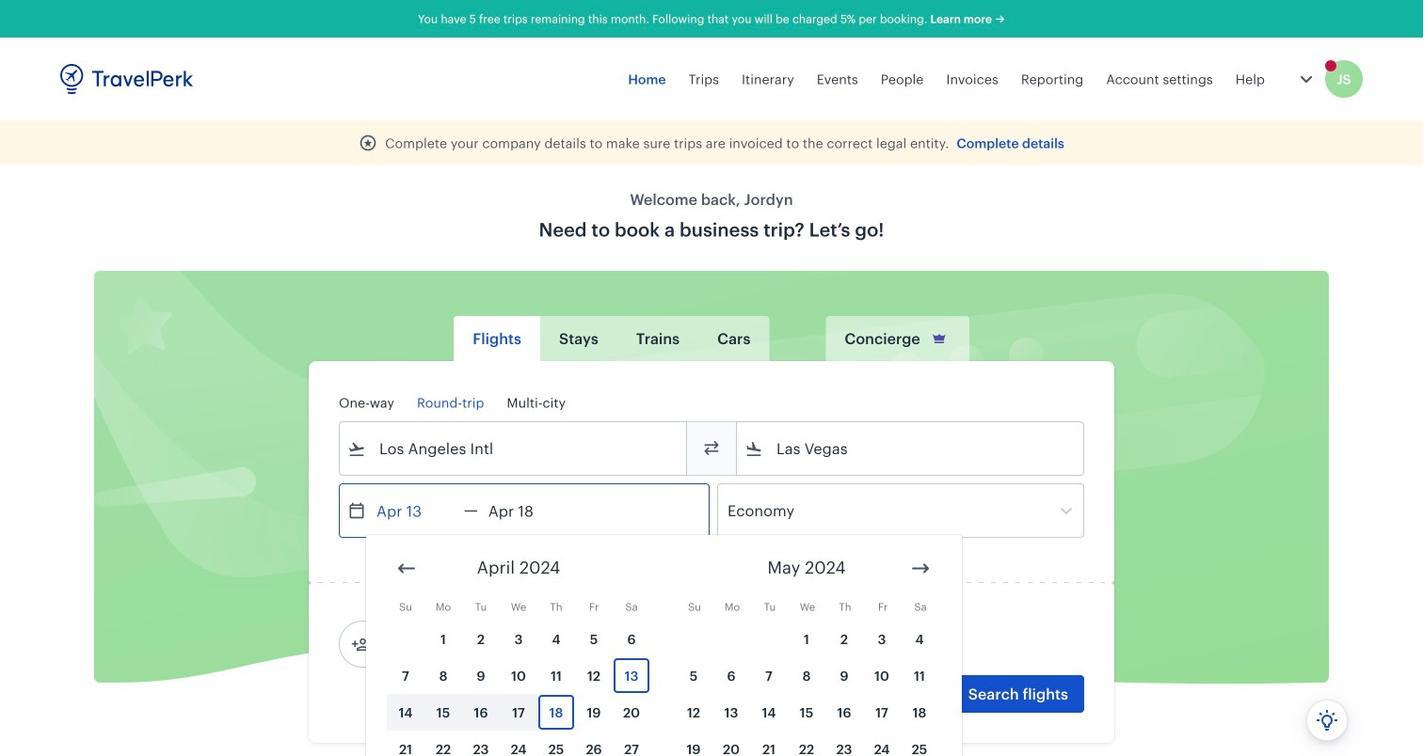 Task type: locate. For each thing, give the bounding box(es) containing it.
From search field
[[366, 434, 662, 464]]

move forward to switch to the next month. image
[[909, 558, 932, 580]]

calendar application
[[366, 536, 1423, 757]]

To search field
[[763, 434, 1059, 464]]

move backward to switch to the previous month. image
[[395, 558, 418, 580]]



Task type: describe. For each thing, give the bounding box(es) containing it.
Add first traveler search field
[[370, 630, 566, 660]]

Depart text field
[[366, 485, 464, 537]]

Return text field
[[478, 485, 576, 537]]



